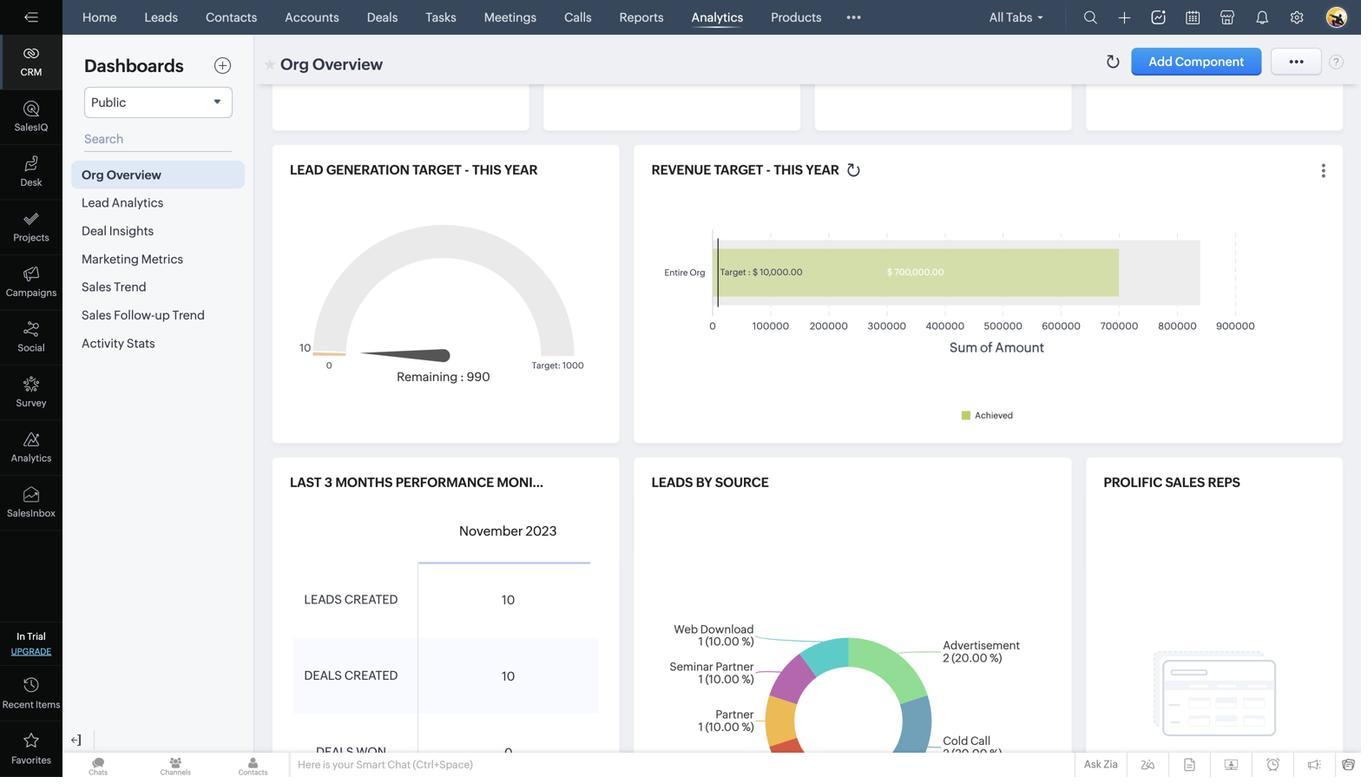 Task type: locate. For each thing, give the bounding box(es) containing it.
recent items
[[2, 699, 60, 710]]

calls
[[564, 10, 592, 24]]

reports link
[[613, 0, 671, 35]]

search image
[[1084, 10, 1098, 24]]

sales motivator image
[[1152, 10, 1166, 24]]

analytics
[[692, 10, 743, 24], [11, 453, 52, 464]]

1 vertical spatial analytics link
[[0, 421, 63, 476]]

items
[[36, 699, 60, 710]]

analytics link
[[685, 0, 750, 35], [0, 421, 63, 476]]

salesiq
[[14, 122, 48, 133]]

your
[[333, 759, 354, 771]]

products link
[[764, 0, 829, 35]]

chats image
[[63, 753, 134, 777]]

analytics up salesinbox link
[[11, 453, 52, 464]]

meetings
[[484, 10, 537, 24]]

zia
[[1104, 758, 1118, 770]]

favorites
[[11, 755, 51, 766]]

calendar image
[[1186, 11, 1200, 24]]

campaigns link
[[0, 255, 63, 310]]

0 vertical spatial analytics
[[692, 10, 743, 24]]

trial
[[27, 631, 46, 642]]

analytics link right reports link
[[685, 0, 750, 35]]

all tabs
[[990, 10, 1033, 24]]

0 horizontal spatial analytics
[[11, 453, 52, 464]]

reports
[[620, 10, 664, 24]]

all
[[990, 10, 1004, 24]]

home link
[[76, 0, 124, 35]]

contacts image
[[217, 753, 289, 777]]

here
[[298, 759, 321, 771]]

1 vertical spatial analytics
[[11, 453, 52, 464]]

home
[[82, 10, 117, 24]]

0 horizontal spatial analytics link
[[0, 421, 63, 476]]

salesinbox link
[[0, 476, 63, 531]]

1 horizontal spatial analytics link
[[685, 0, 750, 35]]

is
[[323, 759, 330, 771]]

marketplace image
[[1221, 10, 1235, 24]]

upgrade
[[11, 646, 51, 656]]

0 vertical spatial analytics link
[[685, 0, 750, 35]]

in trial upgrade
[[11, 631, 51, 656]]

1 horizontal spatial analytics
[[692, 10, 743, 24]]

analytics link down survey at the left
[[0, 421, 63, 476]]

accounts
[[285, 10, 339, 24]]

deals
[[367, 10, 398, 24]]

ask
[[1084, 758, 1102, 770]]

analytics right reports link
[[692, 10, 743, 24]]

social
[[18, 343, 45, 353]]

tabs
[[1006, 10, 1033, 24]]

crm
[[20, 67, 42, 78]]

smart
[[356, 759, 385, 771]]

calls link
[[558, 0, 599, 35]]

desk
[[20, 177, 42, 188]]

configure settings image
[[1290, 10, 1304, 24]]

channels image
[[140, 753, 211, 777]]



Task type: describe. For each thing, give the bounding box(es) containing it.
survey
[[16, 398, 46, 409]]

chat
[[388, 759, 411, 771]]

deals link
[[360, 0, 405, 35]]

survey link
[[0, 366, 63, 421]]

notifications image
[[1256, 10, 1269, 24]]

leads link
[[138, 0, 185, 35]]

desk link
[[0, 145, 63, 200]]

salesiq link
[[0, 90, 63, 145]]

social link
[[0, 310, 63, 366]]

contacts link
[[199, 0, 264, 35]]

in
[[17, 631, 25, 642]]

leads
[[145, 10, 178, 24]]

accounts link
[[278, 0, 346, 35]]

ask zia
[[1084, 758, 1118, 770]]

recent
[[2, 699, 34, 710]]

products
[[771, 10, 822, 24]]

here is your smart chat (ctrl+space)
[[298, 759, 473, 771]]

projects
[[13, 232, 49, 243]]

salesinbox
[[7, 508, 56, 519]]

tasks
[[426, 10, 456, 24]]

projects link
[[0, 200, 63, 255]]

contacts
[[206, 10, 257, 24]]

campaigns
[[6, 287, 57, 298]]

(ctrl+space)
[[413, 759, 473, 771]]

meetings link
[[477, 0, 544, 35]]

tasks link
[[419, 0, 463, 35]]

crm link
[[0, 35, 63, 90]]

quick actions image
[[1119, 12, 1131, 24]]



